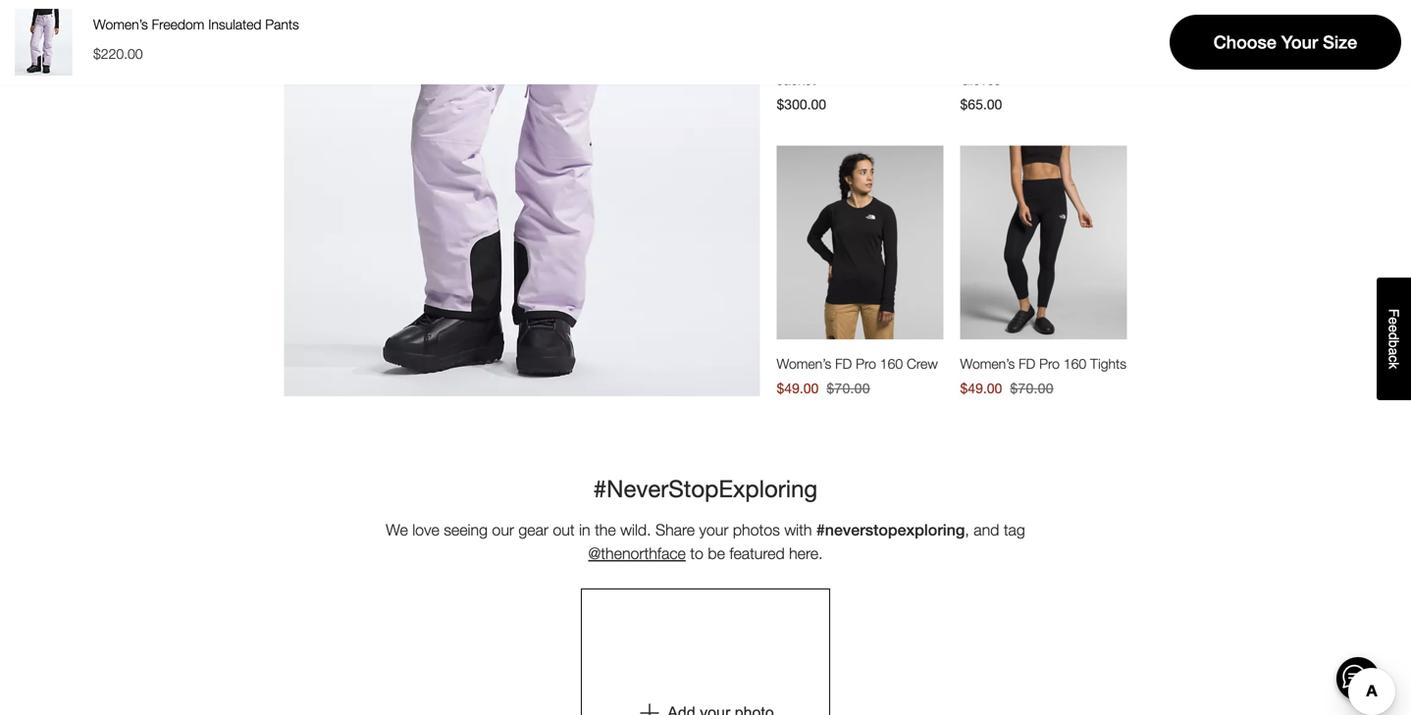 Task type: describe. For each thing, give the bounding box(es) containing it.
women's for women's freedom insulated pants
[[93, 16, 148, 32]]

in
[[579, 521, 591, 540]]

photos
[[733, 521, 780, 540]]

the
[[595, 521, 616, 540]]

choose your size button
[[1170, 15, 1402, 70]]

women's fd pro 160 tights
[[960, 356, 1127, 372]]

with
[[785, 521, 812, 540]]

we
[[386, 521, 408, 540]]

freedom for stretch
[[835, 54, 888, 70]]

and
[[974, 521, 1000, 540]]

your
[[699, 521, 729, 540]]

seeing
[[444, 521, 488, 540]]

women's fd pro 160 crew
[[777, 356, 938, 372]]

$300.00
[[777, 96, 827, 112]]

your
[[1282, 32, 1318, 53]]

women's for women's fd pro 160 crew
[[777, 356, 832, 372]]

share
[[656, 521, 695, 540]]

tag
[[1004, 521, 1025, 540]]

$49.00 for women's fd pro 160 tights
[[960, 381, 1002, 397]]

fd for tights
[[1019, 356, 1036, 372]]

a
[[1386, 348, 1402, 356]]

wild.
[[620, 521, 651, 540]]

$49.00 for women's fd pro 160 crew
[[777, 381, 819, 397]]

insulated
[[208, 16, 261, 32]]

$70.00 for tights
[[1010, 381, 1054, 397]]

https://images.thenorthface.com/is/image/thenorthface/nf0a5acy_pmi_hero?$color swatch$ image
[[10, 9, 77, 76]]

f e e d b a c k button
[[1377, 278, 1411, 401]]

our
[[492, 521, 514, 540]]

c
[[1386, 356, 1402, 362]]

size
[[1323, 32, 1358, 53]]

pants
[[265, 16, 299, 32]]

women's for women's freedom stretch jacket $300.00
[[777, 54, 832, 70]]

women's fd pro 160 crew image
[[777, 146, 944, 340]]

choose your size
[[1214, 32, 1358, 53]]

$70.00 for crew
[[827, 381, 870, 397]]

women's freedom stretch jacket $300.00
[[777, 54, 934, 112]]

stretch
[[892, 54, 934, 70]]

160 for tights
[[1064, 356, 1087, 372]]

b
[[1386, 340, 1402, 348]]

women's for women's fd pro 160 tights
[[960, 356, 1015, 372]]



Task type: vqa. For each thing, say whether or not it's contained in the screenshot.
Women's Freedom Stretch Jacket $300.00 Women's
yes



Task type: locate. For each thing, give the bounding box(es) containing it.
1 vertical spatial freedom
[[835, 54, 888, 70]]

0 horizontal spatial pro
[[856, 356, 876, 372]]

to
[[690, 544, 704, 563]]

1 horizontal spatial freedom
[[835, 54, 888, 70]]

160 for crew
[[880, 356, 903, 372]]

$49.00 down women's fd pro 160 crew
[[777, 381, 819, 397]]

we love seeing our gear out in the wild. share your photos with #neverstopexploring , and tag @thenorthface to be featured here.
[[386, 521, 1025, 563]]

jacket
[[777, 72, 816, 88]]

2 $70.00 from the left
[[1010, 381, 1054, 397]]

$70.00
[[827, 381, 870, 397], [1010, 381, 1054, 397]]

women's
[[93, 16, 148, 32], [777, 54, 832, 70], [960, 54, 1015, 70], [777, 356, 832, 372], [960, 356, 1015, 372]]

montana
[[1019, 54, 1071, 70]]

gear
[[519, 521, 549, 540]]

freedom inside women's freedom stretch jacket $300.00
[[835, 54, 888, 70]]

freedom left stretch at the right of the page
[[835, 54, 888, 70]]

#neverstopexploring
[[594, 475, 818, 503]]

e up b
[[1386, 325, 1402, 333]]

freedom left insulated
[[152, 16, 204, 32]]

e up d
[[1386, 317, 1402, 325]]

160 left crew
[[880, 356, 903, 372]]

here.
[[789, 544, 823, 563]]

$220.00
[[93, 46, 143, 62]]

women's fd pro 160 tights image
[[960, 146, 1127, 340]]

pro for tights
[[1040, 356, 1060, 372]]

women's freedom insulated pants
[[93, 16, 299, 32]]

2 pro from the left
[[1040, 356, 1060, 372]]

women's freedom insulated pants image
[[284, 0, 760, 397]]

$49.00 down women's fd pro 160 tights
[[960, 381, 1002, 397]]

0 horizontal spatial 160
[[880, 356, 903, 372]]

d
[[1386, 333, 1402, 340]]

$70.00 down women's fd pro 160 tights
[[1010, 381, 1054, 397]]

160
[[880, 356, 903, 372], [1064, 356, 1087, 372]]

out
[[553, 521, 575, 540]]

pro for crew
[[856, 356, 876, 372]]

1 pro from the left
[[856, 356, 876, 372]]

pro left crew
[[856, 356, 876, 372]]

160 left tights
[[1064, 356, 1087, 372]]

pro left tights
[[1040, 356, 1060, 372]]

freedom
[[152, 16, 204, 32], [835, 54, 888, 70]]

fd left tights
[[1019, 356, 1036, 372]]

1 horizontal spatial $49.00
[[960, 381, 1002, 397]]

0 horizontal spatial $70.00
[[827, 381, 870, 397]]

@thenorthface link
[[588, 544, 686, 563]]

f e e d b a c k
[[1386, 309, 1402, 369]]

,
[[965, 521, 970, 540]]

0 horizontal spatial fd
[[835, 356, 852, 372]]

$49.00
[[777, 381, 819, 397], [960, 381, 1002, 397]]

2 $49.00 from the left
[[960, 381, 1002, 397]]

fd for crew
[[835, 356, 852, 372]]

k
[[1386, 362, 1402, 369]]

$70.00 down women's fd pro 160 crew
[[827, 381, 870, 397]]

gloves
[[960, 72, 1001, 88]]

0 horizontal spatial freedom
[[152, 16, 204, 32]]

2 fd from the left
[[1019, 356, 1036, 372]]

1 horizontal spatial $70.00
[[1010, 381, 1054, 397]]

1 $49.00 from the left
[[777, 381, 819, 397]]

0 horizontal spatial $49.00
[[777, 381, 819, 397]]

1 e from the top
[[1386, 317, 1402, 325]]

pro
[[856, 356, 876, 372], [1040, 356, 1060, 372]]

2 160 from the left
[[1064, 356, 1087, 372]]

fd
[[835, 356, 852, 372], [1019, 356, 1036, 372]]

f
[[1386, 309, 1402, 317]]

be
[[708, 544, 725, 563]]

tights
[[1091, 356, 1127, 372]]

women's inside women's freedom stretch jacket $300.00
[[777, 54, 832, 70]]

1 horizontal spatial pro
[[1040, 356, 1060, 372]]

freedom for insulated
[[152, 16, 204, 32]]

2 e from the top
[[1386, 325, 1402, 333]]

women's montana ski gloves $65.00
[[960, 54, 1093, 112]]

featured
[[730, 544, 785, 563]]

1 $70.00 from the left
[[827, 381, 870, 397]]

women's inside women's montana ski gloves $65.00
[[960, 54, 1015, 70]]

1 fd from the left
[[835, 356, 852, 372]]

ski
[[1075, 54, 1093, 70]]

$65.00
[[960, 96, 1002, 112]]

1 horizontal spatial fd
[[1019, 356, 1036, 372]]

love
[[412, 521, 440, 540]]

1 horizontal spatial 160
[[1064, 356, 1087, 372]]

e
[[1386, 317, 1402, 325], [1386, 325, 1402, 333]]

0 vertical spatial freedom
[[152, 16, 204, 32]]

#neverstopexploring
[[817, 521, 965, 540]]

fd left crew
[[835, 356, 852, 372]]

1 160 from the left
[[880, 356, 903, 372]]

choose
[[1214, 32, 1277, 53]]

women's for women's montana ski gloves $65.00
[[960, 54, 1015, 70]]

@thenorthface
[[588, 544, 686, 563]]

crew
[[907, 356, 938, 372]]



